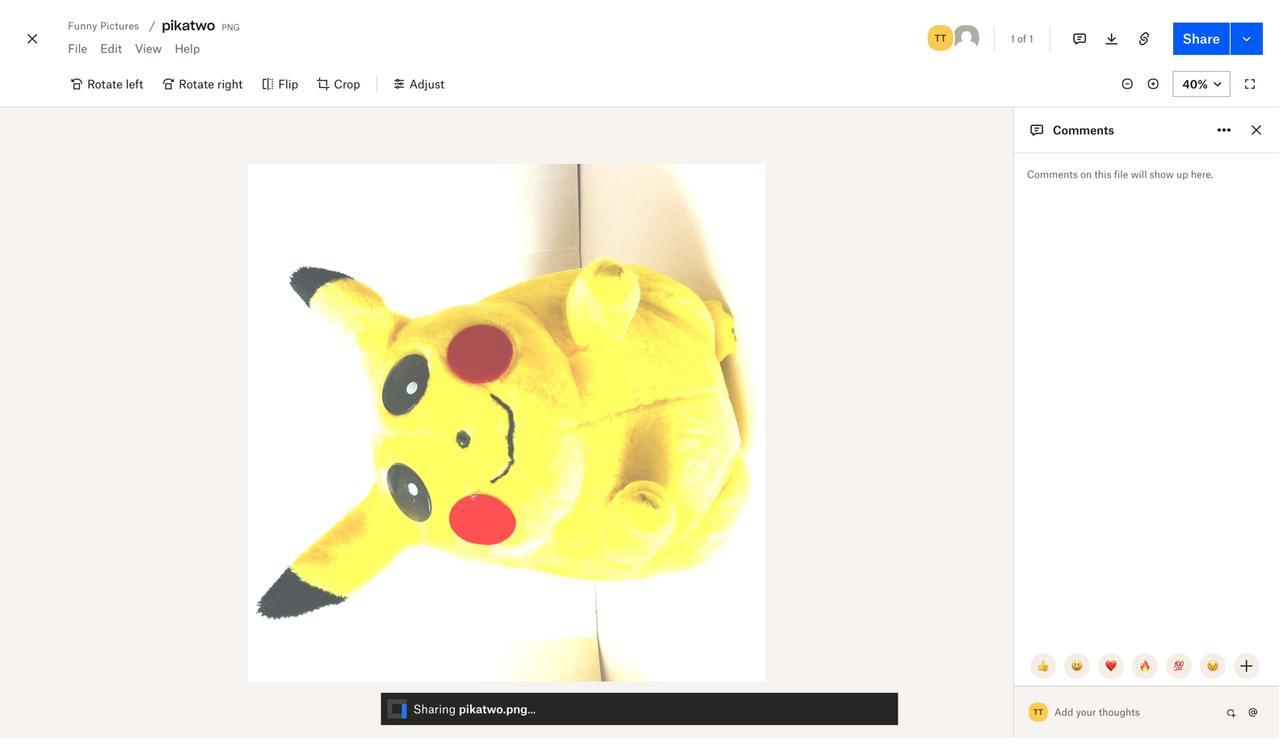 Task type: locate. For each thing, give the bounding box(es) containing it.
1 vertical spatial comments
[[1027, 169, 1078, 181]]

file
[[68, 42, 87, 55]]

Add your thoughts text field
[[1055, 700, 1221, 726]]

tt button
[[926, 23, 955, 53]]

🔥 button
[[1132, 654, 1158, 680]]

rotate inside 'button'
[[179, 77, 214, 91]]

1 right 'of'
[[1029, 33, 1033, 45]]

rotate left right on the left of page
[[179, 77, 214, 91]]

alert
[[381, 693, 898, 726]]

sharing pikatwo.png ...
[[413, 703, 536, 716]]

view button
[[128, 36, 168, 61]]

edit
[[100, 42, 122, 55]]

rotate for rotate left
[[87, 77, 123, 91]]

adjust button
[[384, 71, 454, 97]]

...
[[528, 703, 536, 716]]

1 horizontal spatial tt
[[1034, 708, 1043, 718]]

up
[[1177, 169, 1189, 181]]

1
[[1011, 33, 1015, 45], [1029, 33, 1033, 45]]

0 vertical spatial comments
[[1053, 123, 1114, 137]]

1 horizontal spatial rotate
[[179, 77, 214, 91]]

of
[[1018, 33, 1027, 45]]

rotate
[[87, 77, 123, 91], [179, 77, 214, 91]]

on
[[1081, 169, 1092, 181]]

will
[[1131, 169, 1147, 181]]

tt
[[935, 32, 947, 44], [1034, 708, 1043, 718]]

🔥
[[1140, 660, 1151, 673]]

😣 button
[[1200, 654, 1226, 680]]

crop button
[[308, 71, 370, 97]]

comments left "on"
[[1027, 169, 1078, 181]]

❤️
[[1106, 660, 1117, 673]]

comments
[[1053, 123, 1114, 137], [1027, 169, 1078, 181]]

👍 button
[[1030, 654, 1056, 680]]

rotate inside button
[[87, 77, 123, 91]]

funny
[[68, 20, 97, 32]]

/
[[149, 19, 155, 33]]

😣
[[1207, 660, 1219, 673]]

😃 button
[[1064, 654, 1090, 680]]

funny pictures button
[[61, 16, 146, 36]]

add
[[1055, 707, 1074, 719]]

rotate left button
[[61, 71, 153, 97]]

1 horizontal spatial 1
[[1029, 33, 1033, 45]]

/ pikatwo png
[[149, 17, 240, 34]]

rotate left left
[[87, 77, 123, 91]]

1 left 'of'
[[1011, 33, 1015, 45]]

rotate for rotate right
[[179, 77, 214, 91]]

0 horizontal spatial rotate
[[87, 77, 123, 91]]

0 vertical spatial tt
[[935, 32, 947, 44]]

0 horizontal spatial 1
[[1011, 33, 1015, 45]]

comments up "on"
[[1053, 123, 1114, 137]]

comments for comments
[[1053, 123, 1114, 137]]

💯 button
[[1166, 654, 1192, 680]]

png
[[222, 19, 240, 33]]

1 rotate from the left
[[87, 77, 123, 91]]

pikatwo
[[162, 17, 215, 34]]

1 vertical spatial tt
[[1034, 708, 1043, 718]]

0 horizontal spatial tt
[[935, 32, 947, 44]]

pikatwo.png
[[459, 703, 528, 716]]

alert containing sharing
[[381, 693, 898, 726]]

2 rotate from the left
[[179, 77, 214, 91]]

funny pictures
[[68, 20, 139, 32]]

file button
[[61, 36, 94, 61]]



Task type: describe. For each thing, give the bounding box(es) containing it.
flip
[[278, 77, 298, 91]]

show
[[1150, 169, 1174, 181]]

tt inside button
[[935, 32, 947, 44]]

file
[[1114, 169, 1128, 181]]

share button
[[1173, 23, 1230, 55]]

close image
[[23, 26, 42, 52]]

💯
[[1173, 660, 1185, 673]]

rotate left
[[87, 77, 143, 91]]

share
[[1183, 31, 1220, 46]]

thoughts
[[1099, 707, 1140, 719]]

help
[[175, 42, 200, 55]]

this
[[1095, 169, 1112, 181]]

left
[[126, 77, 143, 91]]

rotate right
[[179, 77, 243, 91]]

close right sidebar image
[[1247, 120, 1266, 140]]

40%
[[1183, 77, 1208, 91]]

adjust
[[410, 77, 445, 91]]

2 1 from the left
[[1029, 33, 1033, 45]]

comments for comments on this file will show up here.
[[1027, 169, 1078, 181]]

😃
[[1072, 660, 1083, 673]]

here.
[[1191, 169, 1214, 181]]

your
[[1076, 707, 1096, 719]]

crop
[[334, 77, 360, 91]]

40% button
[[1173, 71, 1231, 97]]

view
[[135, 42, 162, 55]]

👍
[[1038, 660, 1049, 673]]

rotate right button
[[153, 71, 252, 97]]

1 of 1
[[1011, 33, 1033, 45]]

add your thoughts image
[[1055, 704, 1208, 722]]

sharing
[[413, 703, 456, 716]]

right
[[217, 77, 243, 91]]

comments on this file will show up here.
[[1027, 169, 1214, 181]]

1 1 from the left
[[1011, 33, 1015, 45]]

help button
[[168, 36, 206, 61]]

❤️ button
[[1098, 654, 1124, 680]]

edit button
[[94, 36, 128, 61]]

add your thoughts
[[1055, 707, 1140, 719]]

pictures
[[100, 20, 139, 32]]

flip button
[[252, 71, 308, 97]]



Task type: vqa. For each thing, say whether or not it's contained in the screenshot.
the bottommost TT
yes



